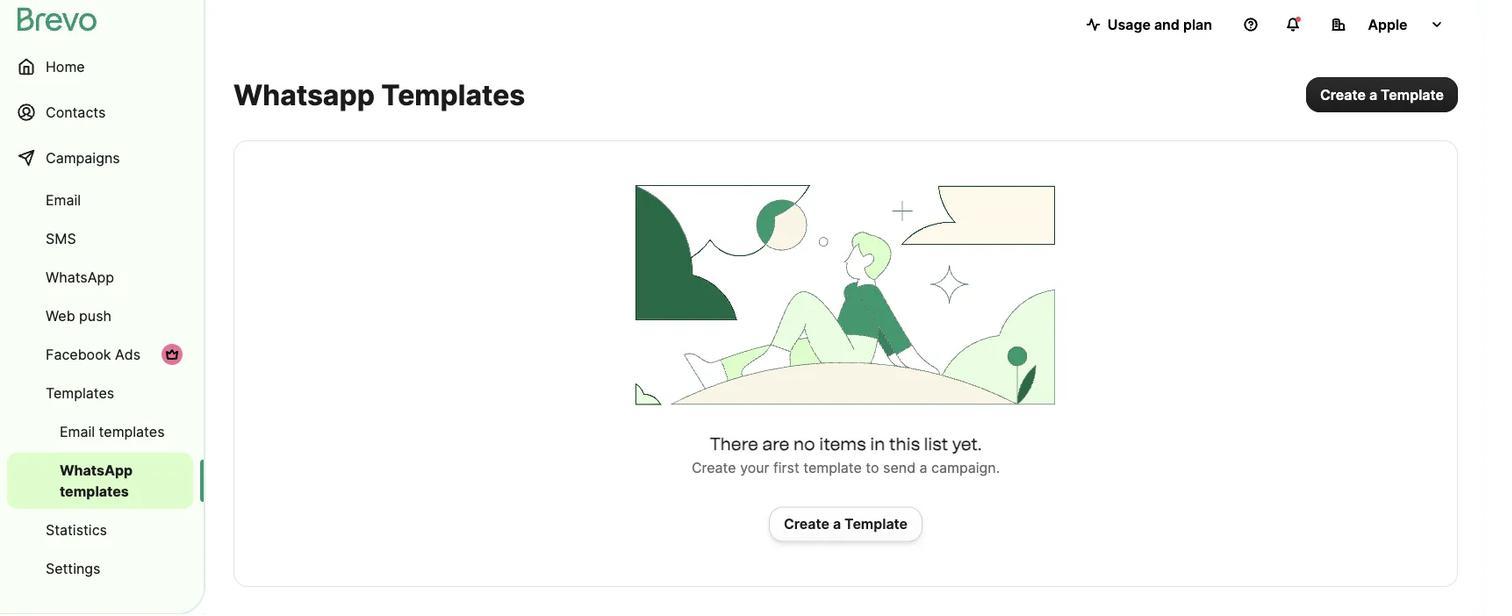 Task type: describe. For each thing, give the bounding box(es) containing it.
apple button
[[1318, 7, 1459, 42]]

a inside there are no items in this list yet. create your first template to send a campaign.
[[920, 460, 928, 477]]

1 vertical spatial create a template button
[[769, 507, 923, 542]]

whatsapp templates
[[60, 462, 133, 500]]

list
[[924, 433, 949, 454]]

create inside there are no items in this list yet. create your first template to send a campaign.
[[692, 460, 736, 477]]

no
[[794, 433, 816, 454]]

usage and plan
[[1108, 16, 1213, 33]]

facebook
[[46, 346, 111, 363]]

create a template for create a template button to the bottom
[[784, 516, 908, 533]]

home
[[46, 58, 85, 75]]

email templates
[[60, 423, 165, 440]]

and
[[1155, 16, 1180, 33]]

usage
[[1108, 16, 1151, 33]]

there
[[710, 433, 759, 454]]

ads
[[115, 346, 141, 363]]

contacts link
[[7, 91, 193, 133]]

a for create a template button to the bottom
[[833, 516, 841, 533]]

whatsapp
[[234, 78, 375, 112]]

email for email
[[46, 191, 81, 209]]

whatsapp templates link
[[7, 453, 193, 509]]

whatsapp link
[[7, 260, 193, 295]]

left___rvooi image
[[165, 348, 179, 362]]

are
[[763, 433, 790, 454]]

facebook ads
[[46, 346, 141, 363]]

apple
[[1368, 16, 1408, 33]]

contacts
[[46, 104, 106, 121]]

whatsapp templates
[[234, 78, 525, 112]]

create a template for topmost create a template button
[[1321, 86, 1445, 103]]

campaign.
[[932, 460, 1000, 477]]



Task type: vqa. For each thing, say whether or not it's contained in the screenshot.
Transactional inside the Design a WhatsApp message template that can be used for your WhatsApp campaigns or Transactional sendings. A template needs to be submitted for approval to Meta before it can be sent.
no



Task type: locate. For each thing, give the bounding box(es) containing it.
0 horizontal spatial template
[[845, 516, 908, 533]]

0 vertical spatial templates
[[381, 78, 525, 112]]

statistics link
[[7, 513, 193, 548]]

create a template button down apple button at the right
[[1307, 77, 1459, 112]]

email link
[[7, 183, 193, 218]]

template down apple button at the right
[[1381, 86, 1445, 103]]

templates inside templates link
[[46, 385, 114, 402]]

whatsapp for whatsapp templates
[[60, 462, 133, 479]]

2 vertical spatial create
[[784, 516, 830, 533]]

sms
[[46, 230, 76, 247]]

1 horizontal spatial a
[[920, 460, 928, 477]]

create for topmost create a template button
[[1321, 86, 1366, 103]]

email for email templates
[[60, 423, 95, 440]]

plan
[[1184, 16, 1213, 33]]

templates down templates link
[[99, 423, 165, 440]]

1 vertical spatial a
[[920, 460, 928, 477]]

1 horizontal spatial create a template
[[1321, 86, 1445, 103]]

statistics
[[46, 522, 107, 539]]

templates
[[99, 423, 165, 440], [60, 483, 129, 500]]

0 vertical spatial template
[[1381, 86, 1445, 103]]

to
[[866, 460, 880, 477]]

whatsapp for whatsapp
[[46, 269, 114, 286]]

1 horizontal spatial create
[[784, 516, 830, 533]]

email down templates link
[[60, 423, 95, 440]]

0 vertical spatial a
[[1370, 86, 1378, 103]]

create
[[1321, 86, 1366, 103], [692, 460, 736, 477], [784, 516, 830, 533]]

create for create a template button to the bottom
[[784, 516, 830, 533]]

1 vertical spatial templates
[[46, 385, 114, 402]]

1 vertical spatial create a template
[[784, 516, 908, 533]]

1 vertical spatial template
[[845, 516, 908, 533]]

usage and plan button
[[1073, 7, 1227, 42]]

0 horizontal spatial create
[[692, 460, 736, 477]]

0 horizontal spatial a
[[833, 516, 841, 533]]

template for create a template button to the bottom
[[845, 516, 908, 533]]

items
[[820, 433, 866, 454]]

create a template down apple button at the right
[[1321, 86, 1445, 103]]

0 vertical spatial email
[[46, 191, 81, 209]]

sms link
[[7, 221, 193, 256]]

settings
[[46, 560, 100, 577]]

0 horizontal spatial create a template
[[784, 516, 908, 533]]

templates link
[[7, 376, 193, 411]]

campaigns link
[[7, 137, 193, 179]]

templates up statistics link
[[60, 483, 129, 500]]

create down the "first"
[[784, 516, 830, 533]]

0 vertical spatial create
[[1321, 86, 1366, 103]]

templates inside whatsapp templates
[[60, 483, 129, 500]]

facebook ads link
[[7, 337, 193, 372]]

templates
[[381, 78, 525, 112], [46, 385, 114, 402]]

create down apple button at the right
[[1321, 86, 1366, 103]]

0 vertical spatial create a template button
[[1307, 77, 1459, 112]]

template down "to"
[[845, 516, 908, 533]]

web
[[46, 307, 75, 324]]

in
[[870, 433, 885, 454]]

send
[[883, 460, 916, 477]]

settings link
[[7, 551, 193, 587]]

there are no items in this list yet. create your first template to send a campaign.
[[692, 433, 1000, 477]]

your
[[740, 460, 770, 477]]

a down apple button at the right
[[1370, 86, 1378, 103]]

email templates link
[[7, 414, 193, 450]]

0 vertical spatial templates
[[99, 423, 165, 440]]

1 horizontal spatial create a template button
[[1307, 77, 1459, 112]]

whatsapp down email templates link
[[60, 462, 133, 479]]

create a template button
[[1307, 77, 1459, 112], [769, 507, 923, 542]]

1 vertical spatial whatsapp
[[60, 462, 133, 479]]

a right send
[[920, 460, 928, 477]]

a down template
[[833, 516, 841, 533]]

0 vertical spatial create a template
[[1321, 86, 1445, 103]]

web push
[[46, 307, 112, 324]]

template
[[804, 460, 862, 477]]

a
[[1370, 86, 1378, 103], [920, 460, 928, 477], [833, 516, 841, 533]]

0 horizontal spatial create a template button
[[769, 507, 923, 542]]

0 vertical spatial whatsapp
[[46, 269, 114, 286]]

2 vertical spatial a
[[833, 516, 841, 533]]

template for topmost create a template button
[[1381, 86, 1445, 103]]

push
[[79, 307, 112, 324]]

web push link
[[7, 299, 193, 334]]

1 horizontal spatial template
[[1381, 86, 1445, 103]]

1 vertical spatial email
[[60, 423, 95, 440]]

1 vertical spatial create
[[692, 460, 736, 477]]

create down there
[[692, 460, 736, 477]]

a for topmost create a template button
[[1370, 86, 1378, 103]]

templates for whatsapp templates
[[60, 483, 129, 500]]

create a template button down template
[[769, 507, 923, 542]]

home link
[[7, 46, 193, 88]]

template
[[1381, 86, 1445, 103], [845, 516, 908, 533]]

1 horizontal spatial templates
[[381, 78, 525, 112]]

yet.
[[953, 433, 982, 454]]

email up sms
[[46, 191, 81, 209]]

first
[[774, 460, 800, 477]]

create a template down template
[[784, 516, 908, 533]]

2 horizontal spatial a
[[1370, 86, 1378, 103]]

email
[[46, 191, 81, 209], [60, 423, 95, 440]]

whatsapp up web push
[[46, 269, 114, 286]]

2 horizontal spatial create
[[1321, 86, 1366, 103]]

campaigns
[[46, 149, 120, 166]]

create a template
[[1321, 86, 1445, 103], [784, 516, 908, 533]]

whatsapp
[[46, 269, 114, 286], [60, 462, 133, 479]]

1 vertical spatial templates
[[60, 483, 129, 500]]

templates for email templates
[[99, 423, 165, 440]]

email inside 'link'
[[46, 191, 81, 209]]

0 horizontal spatial templates
[[46, 385, 114, 402]]

this
[[889, 433, 920, 454]]



